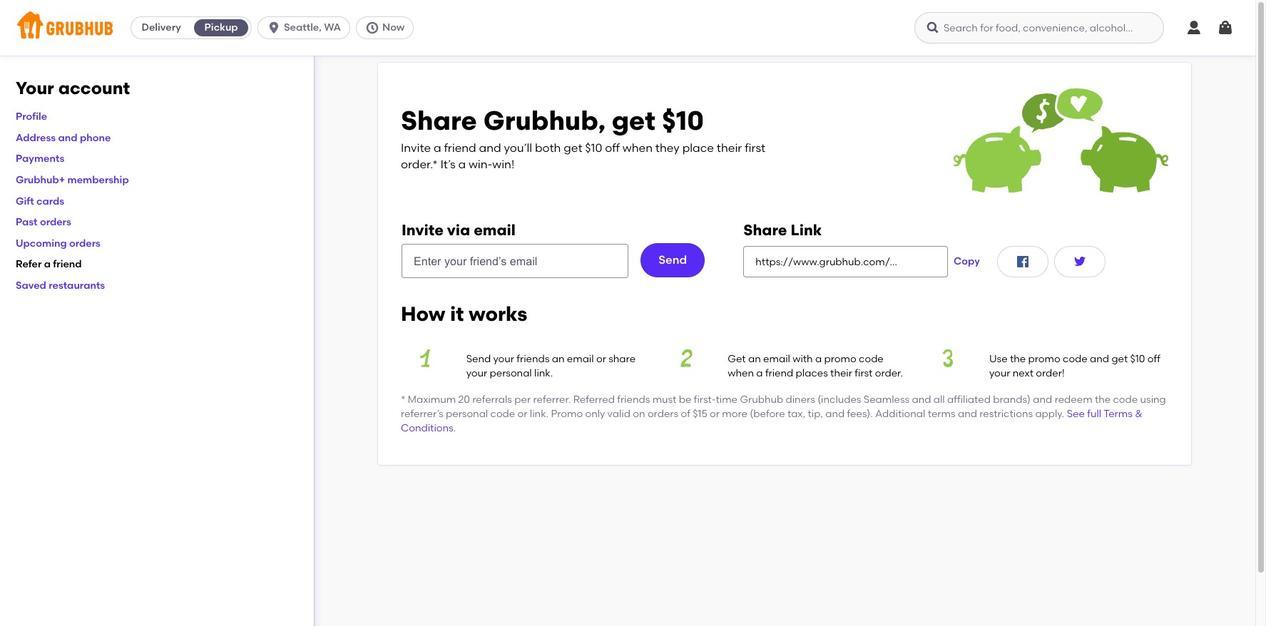 Task type: locate. For each thing, give the bounding box(es) containing it.
1 horizontal spatial the
[[1095, 393, 1111, 406]]

2 horizontal spatial friend
[[765, 368, 793, 380]]

Enter your friend's email email field
[[402, 244, 629, 278]]

the inside * maximum 20 referrals per referrer. referred friends must be first-time grubhub diners (includes seamless and all affiliated brands) and redeem the code using referrer's personal code or link. promo only valid on orders of $15 or more (before tax, tip, and fees). additional terms and restrictions apply.
[[1095, 393, 1111, 406]]

first inside get an email with a promo code when a friend places their first order.
[[855, 368, 873, 380]]

all
[[934, 393, 945, 406]]

and up win-
[[479, 141, 501, 155]]

1 horizontal spatial share
[[744, 221, 787, 239]]

1 horizontal spatial their
[[830, 368, 852, 380]]

share
[[401, 105, 477, 136], [744, 221, 787, 239]]

1 vertical spatial orders
[[69, 237, 101, 250]]

1 vertical spatial friend
[[53, 259, 82, 271]]

1 horizontal spatial send
[[659, 253, 687, 267]]

1 horizontal spatial an
[[748, 353, 761, 365]]

diners
[[786, 393, 815, 406]]

on
[[633, 408, 645, 420]]

2 horizontal spatial or
[[710, 408, 720, 420]]

past orders link
[[16, 216, 71, 228]]

share up it's
[[401, 105, 477, 136]]

1 vertical spatial send
[[466, 353, 491, 365]]

friends up "per"
[[517, 353, 550, 365]]

main navigation navigation
[[0, 0, 1255, 56]]

invite left via
[[402, 221, 444, 239]]

how it works
[[401, 302, 527, 326]]

1 vertical spatial off
[[1148, 353, 1160, 365]]

0 vertical spatial first
[[745, 141, 765, 155]]

0 horizontal spatial $10
[[585, 141, 602, 155]]

0 vertical spatial when
[[623, 141, 653, 155]]

0 horizontal spatial email
[[474, 221, 516, 239]]

grubhub+ membership
[[16, 174, 129, 186]]

link. down referrer.
[[530, 408, 549, 420]]

$10
[[662, 105, 704, 136], [585, 141, 602, 155], [1130, 353, 1145, 365]]

code up order. at the bottom right of the page
[[859, 353, 884, 365]]

grubhub+ membership link
[[16, 174, 129, 186]]

invite up order.*
[[401, 141, 431, 155]]

orders for upcoming orders
[[69, 237, 101, 250]]

more
[[722, 408, 748, 420]]

0 horizontal spatial personal
[[446, 408, 488, 420]]

friend down with
[[765, 368, 793, 380]]

off left 'they'
[[605, 141, 620, 155]]

1 an from the left
[[552, 353, 565, 365]]

0 horizontal spatial the
[[1010, 353, 1026, 365]]

when inside get an email with a promo code when a friend places their first order.
[[728, 368, 754, 380]]

invite inside share grubhub, get $10 invite a friend and you'll both get $10 off when they place their first order.* it's a win-win!
[[401, 141, 431, 155]]

off up using
[[1148, 353, 1160, 365]]

code up terms
[[1113, 393, 1138, 406]]

promo inside use the promo code and get $10 off your next order!
[[1028, 353, 1060, 365]]

1 vertical spatial their
[[830, 368, 852, 380]]

0 horizontal spatial send
[[466, 353, 491, 365]]

send inside the send button
[[659, 253, 687, 267]]

when
[[623, 141, 653, 155], [728, 368, 754, 380]]

when left 'they'
[[623, 141, 653, 155]]

.
[[453, 422, 456, 435]]

email inside get an email with a promo code when a friend places their first order.
[[763, 353, 790, 365]]

0 horizontal spatial friends
[[517, 353, 550, 365]]

it's
[[440, 157, 456, 171]]

1 horizontal spatial personal
[[490, 368, 532, 380]]

0 horizontal spatial an
[[552, 353, 565, 365]]

2 vertical spatial get
[[1112, 353, 1128, 365]]

share for link
[[744, 221, 787, 239]]

1 vertical spatial link.
[[530, 408, 549, 420]]

friends up on
[[617, 393, 650, 406]]

send
[[659, 253, 687, 267], [466, 353, 491, 365]]

terms
[[1104, 408, 1133, 420]]

$10 up using
[[1130, 353, 1145, 365]]

a up it's
[[434, 141, 441, 155]]

valid
[[607, 408, 631, 420]]

off
[[605, 141, 620, 155], [1148, 353, 1160, 365]]

0 vertical spatial share
[[401, 105, 477, 136]]

1 horizontal spatial first
[[855, 368, 873, 380]]

places
[[796, 368, 828, 380]]

and
[[58, 132, 77, 144], [479, 141, 501, 155], [1090, 353, 1109, 365], [912, 393, 931, 406], [1033, 393, 1052, 406], [825, 408, 845, 420], [958, 408, 977, 420]]

orders
[[40, 216, 71, 228], [69, 237, 101, 250], [648, 408, 678, 420]]

copy
[[954, 255, 980, 268]]

2 vertical spatial orders
[[648, 408, 678, 420]]

an
[[552, 353, 565, 365], [748, 353, 761, 365]]

membership
[[67, 174, 129, 186]]

or right $15
[[710, 408, 720, 420]]

pickup button
[[191, 16, 251, 39]]

get up 'they'
[[612, 105, 656, 136]]

seattle,
[[284, 21, 322, 34]]

0 vertical spatial link.
[[534, 368, 553, 380]]

and down (includes
[[825, 408, 845, 420]]

svg image
[[1186, 19, 1203, 36], [1217, 19, 1234, 36], [267, 21, 281, 35], [365, 21, 379, 35], [926, 21, 940, 35], [1014, 253, 1031, 271]]

0 vertical spatial orders
[[40, 216, 71, 228]]

1 horizontal spatial off
[[1148, 353, 1160, 365]]

personal down 20
[[446, 408, 488, 420]]

email for invite via email
[[474, 221, 516, 239]]

1 horizontal spatial get
[[612, 105, 656, 136]]

orders down the must
[[648, 408, 678, 420]]

orders up upcoming orders on the top left of page
[[40, 216, 71, 228]]

send inside send your friends an email or share your personal link.
[[466, 353, 491, 365]]

with
[[793, 353, 813, 365]]

link. inside send your friends an email or share your personal link.
[[534, 368, 553, 380]]

$15
[[693, 408, 707, 420]]

1 vertical spatial $10
[[585, 141, 602, 155]]

the up next
[[1010, 353, 1026, 365]]

1 vertical spatial the
[[1095, 393, 1111, 406]]

upcoming orders
[[16, 237, 101, 250]]

1 vertical spatial personal
[[446, 408, 488, 420]]

1 horizontal spatial promo
[[1028, 353, 1060, 365]]

when down get
[[728, 368, 754, 380]]

0 horizontal spatial off
[[605, 141, 620, 155]]

orders up refer a friend
[[69, 237, 101, 250]]

personal up "per"
[[490, 368, 532, 380]]

2 horizontal spatial your
[[989, 368, 1010, 380]]

your
[[493, 353, 514, 365], [466, 368, 487, 380], [989, 368, 1010, 380]]

first
[[745, 141, 765, 155], [855, 368, 873, 380]]

promo up order!
[[1028, 353, 1060, 365]]

Search for food, convenience, alcohol... search field
[[914, 12, 1164, 44]]

their right place
[[717, 141, 742, 155]]

promo inside get an email with a promo code when a friend places their first order.
[[824, 353, 856, 365]]

order.
[[875, 368, 903, 380]]

get
[[612, 105, 656, 136], [564, 141, 582, 155], [1112, 353, 1128, 365]]

send for send your friends an email or share your personal link.
[[466, 353, 491, 365]]

past orders
[[16, 216, 71, 228]]

1 vertical spatial first
[[855, 368, 873, 380]]

an right get
[[748, 353, 761, 365]]

step 3 image
[[924, 350, 972, 367]]

invite
[[401, 141, 431, 155], [402, 221, 444, 239]]

promo up 'places'
[[824, 353, 856, 365]]

code up order!
[[1063, 353, 1088, 365]]

a up grubhub
[[756, 368, 763, 380]]

share for grubhub,
[[401, 105, 477, 136]]

get inside use the promo code and get $10 off your next order!
[[1112, 353, 1128, 365]]

upcoming orders link
[[16, 237, 101, 250]]

additional
[[875, 408, 925, 420]]

the
[[1010, 353, 1026, 365], [1095, 393, 1111, 406]]

maximum
[[408, 393, 456, 406]]

a right it's
[[458, 157, 466, 171]]

refer a friend link
[[16, 259, 82, 271]]

send for send
[[659, 253, 687, 267]]

0 horizontal spatial or
[[518, 408, 527, 420]]

send button
[[641, 243, 705, 278]]

and left phone
[[58, 132, 77, 144]]

0 vertical spatial the
[[1010, 353, 1026, 365]]

friend up saved restaurants
[[53, 259, 82, 271]]

1 horizontal spatial when
[[728, 368, 754, 380]]

your up the "referrals"
[[493, 353, 514, 365]]

refer
[[16, 259, 42, 271]]

your down use
[[989, 368, 1010, 380]]

the up full
[[1095, 393, 1111, 406]]

email left share
[[567, 353, 594, 365]]

promo
[[824, 353, 856, 365], [1028, 353, 1060, 365]]

or down "per"
[[518, 408, 527, 420]]

2 horizontal spatial $10
[[1130, 353, 1145, 365]]

address and phone
[[16, 132, 111, 144]]

0 horizontal spatial share
[[401, 105, 477, 136]]

1 vertical spatial when
[[728, 368, 754, 380]]

code inside use the promo code and get $10 off your next order!
[[1063, 353, 1088, 365]]

gift
[[16, 195, 34, 207]]

win-
[[469, 157, 492, 171]]

0 vertical spatial friend
[[444, 141, 476, 155]]

email
[[474, 221, 516, 239], [567, 353, 594, 365], [763, 353, 790, 365]]

get up terms
[[1112, 353, 1128, 365]]

0 vertical spatial their
[[717, 141, 742, 155]]

personal inside * maximum 20 referrals per referrer. referred friends must be first-time grubhub diners (includes seamless and all affiliated brands) and redeem the code using referrer's personal code or link. promo only valid on orders of $15 or more (before tax, tip, and fees). additional terms and restrictions apply.
[[446, 408, 488, 420]]

$10 inside use the promo code and get $10 off your next order!
[[1130, 353, 1145, 365]]

their inside get an email with a promo code when a friend places their first order.
[[830, 368, 852, 380]]

1 horizontal spatial $10
[[662, 105, 704, 136]]

2 an from the left
[[748, 353, 761, 365]]

promo
[[551, 408, 583, 420]]

a
[[434, 141, 441, 155], [458, 157, 466, 171], [44, 259, 51, 271], [815, 353, 822, 365], [756, 368, 763, 380]]

1 horizontal spatial friend
[[444, 141, 476, 155]]

link. up referrer.
[[534, 368, 553, 380]]

0 horizontal spatial first
[[745, 141, 765, 155]]

link. inside * maximum 20 referrals per referrer. referred friends must be first-time grubhub diners (includes seamless and all affiliated brands) and redeem the code using referrer's personal code or link. promo only valid on orders of $15 or more (before tax, tip, and fees). additional terms and restrictions apply.
[[530, 408, 549, 420]]

email left with
[[763, 353, 790, 365]]

via
[[447, 221, 470, 239]]

conditions
[[401, 422, 453, 435]]

and up redeem
[[1090, 353, 1109, 365]]

0 vertical spatial personal
[[490, 368, 532, 380]]

2 promo from the left
[[1028, 353, 1060, 365]]

link
[[791, 221, 822, 239]]

an up referrer.
[[552, 353, 565, 365]]

the inside use the promo code and get $10 off your next order!
[[1010, 353, 1026, 365]]

2 vertical spatial friend
[[765, 368, 793, 380]]

next
[[1013, 368, 1034, 380]]

email right via
[[474, 221, 516, 239]]

None text field
[[744, 246, 948, 278]]

1 horizontal spatial or
[[596, 353, 606, 365]]

1 vertical spatial get
[[564, 141, 582, 155]]

2 horizontal spatial email
[[763, 353, 790, 365]]

and inside use the promo code and get $10 off your next order!
[[1090, 353, 1109, 365]]

first left order. at the bottom right of the page
[[855, 368, 873, 380]]

0 horizontal spatial their
[[717, 141, 742, 155]]

link.
[[534, 368, 553, 380], [530, 408, 549, 420]]

share left link
[[744, 221, 787, 239]]

1 horizontal spatial email
[[567, 353, 594, 365]]

$10 right both
[[585, 141, 602, 155]]

restaurants
[[49, 280, 105, 292]]

copy button
[[948, 246, 986, 278]]

2 horizontal spatial get
[[1112, 353, 1128, 365]]

0 horizontal spatial when
[[623, 141, 653, 155]]

friend inside share grubhub, get $10 invite a friend and you'll both get $10 off when they place their first order.* it's a win-win!
[[444, 141, 476, 155]]

first right place
[[745, 141, 765, 155]]

share inside share grubhub, get $10 invite a friend and you'll both get $10 off when they place their first order.* it's a win-win!
[[401, 105, 477, 136]]

1 vertical spatial share
[[744, 221, 787, 239]]

0 horizontal spatial promo
[[824, 353, 856, 365]]

0 vertical spatial friends
[[517, 353, 550, 365]]

0 vertical spatial send
[[659, 253, 687, 267]]

0 vertical spatial off
[[605, 141, 620, 155]]

1 horizontal spatial friends
[[617, 393, 650, 406]]

$10 up place
[[662, 105, 704, 136]]

friends
[[517, 353, 550, 365], [617, 393, 650, 406]]

&
[[1135, 408, 1143, 420]]

2 vertical spatial $10
[[1130, 353, 1145, 365]]

or left share
[[596, 353, 606, 365]]

your up 20
[[466, 368, 487, 380]]

an inside send your friends an email or share your personal link.
[[552, 353, 565, 365]]

share link
[[744, 221, 822, 239]]

1 vertical spatial friends
[[617, 393, 650, 406]]

get right both
[[564, 141, 582, 155]]

friend
[[444, 141, 476, 155], [53, 259, 82, 271], [765, 368, 793, 380]]

their up (includes
[[830, 368, 852, 380]]

your account
[[16, 78, 130, 98]]

both
[[535, 141, 561, 155]]

your inside use the promo code and get $10 off your next order!
[[989, 368, 1010, 380]]

use
[[989, 353, 1008, 365]]

0 horizontal spatial friend
[[53, 259, 82, 271]]

0 vertical spatial invite
[[401, 141, 431, 155]]

friend up it's
[[444, 141, 476, 155]]

terms
[[928, 408, 956, 420]]

delivery button
[[131, 16, 191, 39]]

and up apply.
[[1033, 393, 1052, 406]]

1 promo from the left
[[824, 353, 856, 365]]



Task type: vqa. For each thing, say whether or not it's contained in the screenshot.
more
yes



Task type: describe. For each thing, give the bounding box(es) containing it.
brands)
[[993, 393, 1031, 406]]

tax,
[[787, 408, 805, 420]]

gift cards
[[16, 195, 64, 207]]

saved
[[16, 280, 46, 292]]

send your friends an email or share your personal link.
[[466, 353, 636, 380]]

(includes
[[818, 393, 861, 406]]

delivery
[[142, 21, 181, 34]]

0 horizontal spatial get
[[564, 141, 582, 155]]

your
[[16, 78, 54, 98]]

refer a friend
[[16, 259, 82, 271]]

wa
[[324, 21, 341, 34]]

past
[[16, 216, 37, 228]]

20
[[458, 393, 470, 406]]

fees).
[[847, 408, 873, 420]]

phone
[[80, 132, 111, 144]]

grubhub,
[[483, 105, 606, 136]]

code down the "referrals"
[[490, 408, 515, 420]]

address and phone link
[[16, 132, 111, 144]]

seattle, wa
[[284, 21, 341, 34]]

grubhub+
[[16, 174, 65, 186]]

works
[[469, 302, 527, 326]]

and left all
[[912, 393, 931, 406]]

profile
[[16, 111, 47, 123]]

first inside share grubhub, get $10 invite a friend and you'll both get $10 off when they place their first order.* it's a win-win!
[[745, 141, 765, 155]]

now button
[[356, 16, 420, 39]]

must
[[652, 393, 676, 406]]

a right with
[[815, 353, 822, 365]]

apply.
[[1035, 408, 1065, 420]]

restrictions
[[980, 408, 1033, 420]]

svg image
[[1071, 253, 1088, 271]]

payments link
[[16, 153, 64, 165]]

friend inside get an email with a promo code when a friend places their first order.
[[765, 368, 793, 380]]

profile link
[[16, 111, 47, 123]]

0 vertical spatial get
[[612, 105, 656, 136]]

email inside send your friends an email or share your personal link.
[[567, 353, 594, 365]]

off inside use the promo code and get $10 off your next order!
[[1148, 353, 1160, 365]]

redeem
[[1055, 393, 1092, 406]]

gift cards link
[[16, 195, 64, 207]]

per
[[515, 393, 531, 406]]

share grubhub and save image
[[954, 86, 1168, 193]]

1 horizontal spatial your
[[493, 353, 514, 365]]

first-
[[694, 393, 716, 406]]

payments
[[16, 153, 64, 165]]

friends inside * maximum 20 referrals per referrer. referred friends must be first-time grubhub diners (includes seamless and all affiliated brands) and redeem the code using referrer's personal code or link. promo only valid on orders of $15 or more (before tax, tip, and fees). additional terms and restrictions apply.
[[617, 393, 650, 406]]

win!
[[492, 157, 514, 171]]

step 2 image
[[662, 350, 711, 367]]

grubhub
[[740, 393, 783, 406]]

a right "refer"
[[44, 259, 51, 271]]

saved restaurants
[[16, 280, 105, 292]]

you'll
[[504, 141, 532, 155]]

or inside send your friends an email or share your personal link.
[[596, 353, 606, 365]]

cards
[[36, 195, 64, 207]]

share grubhub, get $10 invite a friend and you'll both get $10 off when they place their first order.* it's a win-win!
[[401, 105, 765, 171]]

saved restaurants link
[[16, 280, 105, 292]]

1 vertical spatial invite
[[402, 221, 444, 239]]

code inside get an email with a promo code when a friend places their first order.
[[859, 353, 884, 365]]

using
[[1140, 393, 1166, 406]]

see full terms & conditions
[[401, 408, 1143, 435]]

it
[[450, 302, 464, 326]]

time
[[716, 393, 738, 406]]

see full terms & conditions link
[[401, 408, 1143, 435]]

*
[[401, 393, 405, 406]]

tip,
[[808, 408, 823, 420]]

referrer's
[[401, 408, 443, 420]]

when inside share grubhub, get $10 invite a friend and you'll both get $10 off when they place their first order.* it's a win-win!
[[623, 141, 653, 155]]

and down "affiliated"
[[958, 408, 977, 420]]

get an email with a promo code when a friend places their first order.
[[728, 353, 903, 380]]

an inside get an email with a promo code when a friend places their first order.
[[748, 353, 761, 365]]

pickup
[[204, 21, 238, 34]]

get
[[728, 353, 746, 365]]

affiliated
[[947, 393, 991, 406]]

friends inside send your friends an email or share your personal link.
[[517, 353, 550, 365]]

use the promo code and get $10 off your next order!
[[989, 353, 1160, 380]]

invite via email
[[402, 221, 516, 239]]

0 vertical spatial $10
[[662, 105, 704, 136]]

* maximum 20 referrals per referrer. referred friends must be first-time grubhub diners (includes seamless and all affiliated brands) and redeem the code using referrer's personal code or link. promo only valid on orders of $15 or more (before tax, tip, and fees). additional terms and restrictions apply.
[[401, 393, 1166, 420]]

svg image inside seattle, wa button
[[267, 21, 281, 35]]

share
[[609, 353, 636, 365]]

step 1 image
[[401, 350, 449, 367]]

be
[[679, 393, 691, 406]]

upcoming
[[16, 237, 67, 250]]

orders for past orders
[[40, 216, 71, 228]]

see
[[1067, 408, 1085, 420]]

how
[[401, 302, 445, 326]]

referrals
[[472, 393, 512, 406]]

svg image inside now button
[[365, 21, 379, 35]]

now
[[382, 21, 405, 34]]

seamless
[[864, 393, 910, 406]]

0 horizontal spatial your
[[466, 368, 487, 380]]

and inside share grubhub, get $10 invite a friend and you'll both get $10 off when they place their first order.* it's a win-win!
[[479, 141, 501, 155]]

they
[[655, 141, 680, 155]]

seattle, wa button
[[258, 16, 356, 39]]

address
[[16, 132, 56, 144]]

off inside share grubhub, get $10 invite a friend and you'll both get $10 off when they place their first order.* it's a win-win!
[[605, 141, 620, 155]]

full
[[1087, 408, 1101, 420]]

order.*
[[401, 157, 438, 171]]

email for get an email with a promo code when a friend places their first order.
[[763, 353, 790, 365]]

only
[[585, 408, 605, 420]]

order!
[[1036, 368, 1065, 380]]

personal inside send your friends an email or share your personal link.
[[490, 368, 532, 380]]

(before
[[750, 408, 785, 420]]

their inside share grubhub, get $10 invite a friend and you'll both get $10 off when they place their first order.* it's a win-win!
[[717, 141, 742, 155]]

of
[[681, 408, 690, 420]]

orders inside * maximum 20 referrals per referrer. referred friends must be first-time grubhub diners (includes seamless and all affiliated brands) and redeem the code using referrer's personal code or link. promo only valid on orders of $15 or more (before tax, tip, and fees). additional terms and restrictions apply.
[[648, 408, 678, 420]]



